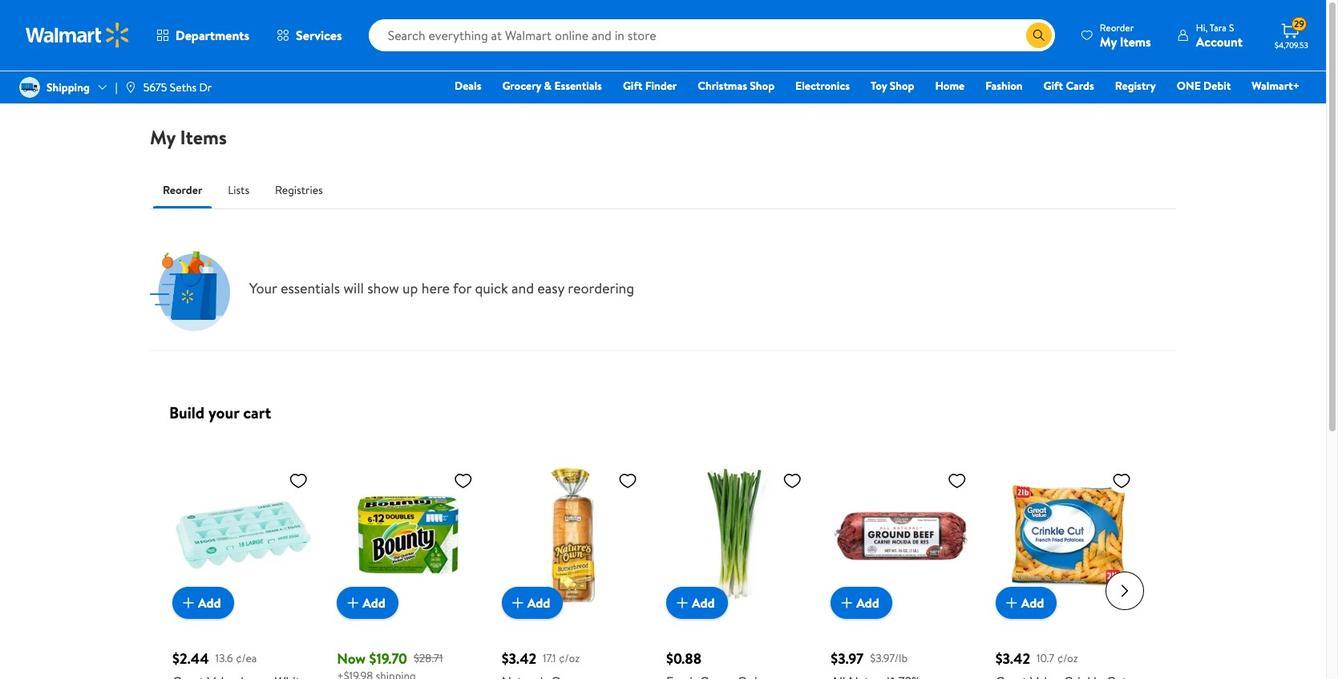 Task type: vqa. For each thing, say whether or not it's contained in the screenshot.


Task type: describe. For each thing, give the bounding box(es) containing it.
add to cart image for $3.42 17.1 ¢/oz
[[508, 594, 527, 613]]

services
[[296, 26, 342, 44]]

registries link
[[262, 171, 336, 209]]

tara
[[1210, 20, 1227, 34]]

add for $3.42 10.7 ¢/oz
[[1021, 594, 1044, 612]]

cart
[[243, 402, 271, 423]]

shipping
[[47, 79, 90, 95]]

build your cart
[[169, 402, 271, 423]]

product group containing $2.44
[[172, 432, 315, 679]]

 image for 5675 seths dr
[[124, 81, 137, 94]]

4 add from the left
[[692, 594, 715, 612]]

¢/ea
[[236, 650, 257, 666]]

add button for $2.44 13.6 ¢/ea
[[172, 587, 234, 619]]

reorder for reorder my items
[[1100, 20, 1134, 34]]

5675 seths dr
[[143, 79, 212, 95]]

deals link
[[447, 77, 489, 95]]

shop for toy shop
[[890, 78, 914, 94]]

nature's own butterbread sliced white bread loaf, 20 oz image
[[502, 464, 644, 606]]

6 product group from the left
[[995, 432, 1138, 679]]

fresh green onions bunch, each image
[[666, 464, 808, 606]]

add to favorites list, 6 double rolls for cleaning image
[[454, 471, 473, 491]]

5675
[[143, 79, 167, 95]]

walmart image
[[26, 22, 130, 48]]

grocery
[[502, 78, 541, 94]]

lists
[[228, 182, 249, 198]]

christmas shop link
[[691, 77, 782, 95]]

your
[[208, 402, 239, 423]]

add to favorites list, fresh green onions bunch, each image
[[783, 471, 802, 491]]

2 add from the left
[[363, 594, 386, 612]]

shop for christmas shop
[[750, 78, 775, 94]]

&
[[544, 78, 552, 94]]

christmas
[[698, 78, 747, 94]]

reorder my items
[[1100, 20, 1151, 50]]

$28.71
[[414, 650, 443, 666]]

one
[[1177, 78, 1201, 94]]

one debit link
[[1170, 77, 1238, 95]]

s
[[1229, 20, 1234, 34]]

$19.70
[[369, 649, 407, 669]]

add to favorites list, great value crinkle cut french fried potatoes, 32 oz bag (frozen) image
[[1112, 471, 1131, 491]]

electronics
[[795, 78, 850, 94]]

product group containing $3.97
[[831, 432, 973, 679]]

cards
[[1066, 78, 1094, 94]]

add to favorites list, nature's own butterbread sliced white bread loaf, 20 oz image
[[618, 471, 637, 491]]

gift for gift cards
[[1044, 78, 1063, 94]]

13.6
[[215, 650, 233, 666]]

up
[[403, 278, 418, 298]]

$3.42 17.1 ¢/oz
[[502, 649, 580, 669]]

deals
[[455, 78, 481, 94]]

show
[[367, 278, 399, 298]]

gift cards
[[1044, 78, 1094, 94]]

$3.42 for $3.42 10.7 ¢/oz
[[995, 649, 1030, 669]]

¢/oz for $3.42 17.1 ¢/oz
[[559, 650, 580, 666]]

add for $3.97 $3.97/lb
[[856, 594, 879, 612]]

sign out image
[[150, 251, 230, 331]]

gift cards link
[[1036, 77, 1101, 95]]

add for $2.44 13.6 ¢/ea
[[198, 594, 221, 612]]

registry link
[[1108, 77, 1163, 95]]

product group containing $0.88
[[666, 432, 808, 679]]

10.7
[[1037, 650, 1054, 666]]

hi, tara s account
[[1196, 20, 1243, 50]]

search icon image
[[1032, 29, 1045, 42]]

$2.44 13.6 ¢/ea
[[172, 649, 257, 669]]

lists link
[[215, 171, 262, 209]]

reorder link
[[150, 171, 215, 209]]

build
[[169, 402, 205, 423]]

add to favorites list, great value large white eggs, 18 count image
[[289, 471, 308, 491]]

and
[[511, 278, 534, 298]]

essentials
[[554, 78, 602, 94]]

one debit
[[1177, 78, 1231, 94]]

 image for shipping
[[19, 77, 40, 98]]

add to cart image for $3.42 10.7 ¢/oz
[[1002, 594, 1021, 613]]

great value large white eggs, 18 count image
[[172, 464, 315, 606]]

toy shop
[[871, 78, 914, 94]]

home
[[935, 78, 965, 94]]

electronics link
[[788, 77, 857, 95]]

2 add to cart image from the left
[[343, 594, 363, 613]]



Task type: locate. For each thing, give the bounding box(es) containing it.
my
[[1100, 32, 1117, 50], [150, 123, 175, 151]]

product group
[[172, 432, 315, 679], [337, 432, 479, 679], [502, 432, 644, 679], [666, 432, 808, 679], [831, 432, 973, 679], [995, 432, 1138, 679]]

1 horizontal spatial items
[[1120, 32, 1151, 50]]

$3.42 10.7 ¢/oz
[[995, 649, 1078, 669]]

reorder for reorder
[[163, 182, 202, 198]]

shop inside christmas shop link
[[750, 78, 775, 94]]

reorder
[[1100, 20, 1134, 34], [163, 182, 202, 198]]

toy
[[871, 78, 887, 94]]

add button for $3.42 10.7 ¢/oz
[[995, 587, 1057, 619]]

my down 5675
[[150, 123, 175, 151]]

account
[[1196, 32, 1243, 50]]

0 horizontal spatial gift
[[623, 78, 642, 94]]

1 add from the left
[[198, 594, 221, 612]]

services button
[[263, 16, 356, 55]]

3 add button from the left
[[502, 587, 563, 619]]

1 horizontal spatial  image
[[124, 81, 137, 94]]

walmart+ link
[[1245, 77, 1307, 95]]

grocery & essentials link
[[495, 77, 609, 95]]

gift
[[623, 78, 642, 94], [1044, 78, 1063, 94]]

add to cart image up '$0.88'
[[673, 594, 692, 613]]

29
[[1294, 17, 1304, 31]]

here
[[421, 278, 450, 298]]

your
[[249, 278, 277, 298]]

4 add button from the left
[[666, 587, 728, 619]]

4 add to cart image from the left
[[673, 594, 692, 613]]

add to cart image
[[837, 594, 856, 613]]

add button up $3.42 10.7 ¢/oz
[[995, 587, 1057, 619]]

fashion
[[985, 78, 1023, 94]]

0 vertical spatial reorder
[[1100, 20, 1134, 34]]

now
[[337, 649, 366, 669]]

1 horizontal spatial reorder
[[1100, 20, 1134, 34]]

$3.97/lb
[[870, 650, 908, 666]]

2 product group from the left
[[337, 432, 479, 679]]

add up '$0.88'
[[692, 594, 715, 612]]

registry
[[1115, 78, 1156, 94]]

6 add button from the left
[[995, 587, 1057, 619]]

add button up $3.97 $3.97/lb
[[831, 587, 892, 619]]

add to cart image up $2.44
[[179, 594, 198, 613]]

¢/oz inside $3.42 10.7 ¢/oz
[[1057, 650, 1078, 666]]

1 add to cart image from the left
[[179, 594, 198, 613]]

add button for $3.97 $3.97/lb
[[831, 587, 892, 619]]

gift finder
[[623, 78, 677, 94]]

items inside reorder my items
[[1120, 32, 1151, 50]]

2 gift from the left
[[1044, 78, 1063, 94]]

0 horizontal spatial ¢/oz
[[559, 650, 580, 666]]

add button up 'now'
[[337, 587, 398, 619]]

departments
[[176, 26, 249, 44]]

hi,
[[1196, 20, 1208, 34]]

$3.97
[[831, 649, 864, 669]]

1 $3.42 from the left
[[502, 649, 536, 669]]

add button up $2.44 13.6 ¢/ea
[[172, 587, 234, 619]]

0 vertical spatial items
[[1120, 32, 1151, 50]]

gift left finder
[[623, 78, 642, 94]]

1 vertical spatial my
[[150, 123, 175, 151]]

reordering
[[568, 278, 634, 298]]

 image
[[19, 77, 40, 98], [124, 81, 137, 94]]

now $19.70 $28.71
[[337, 649, 443, 669]]

grocery & essentials
[[502, 78, 602, 94]]

add
[[198, 594, 221, 612], [363, 594, 386, 612], [527, 594, 550, 612], [692, 594, 715, 612], [856, 594, 879, 612], [1021, 594, 1044, 612]]

my items
[[150, 123, 227, 151]]

add up $3.97 $3.97/lb
[[856, 594, 879, 612]]

1 gift from the left
[[623, 78, 642, 94]]

¢/oz inside the $3.42 17.1 ¢/oz
[[559, 650, 580, 666]]

|
[[115, 79, 118, 95]]

5 add from the left
[[856, 594, 879, 612]]

3 add to cart image from the left
[[508, 594, 527, 613]]

5 add button from the left
[[831, 587, 892, 619]]

1 horizontal spatial shop
[[890, 78, 914, 94]]

reorder inside reorder my items
[[1100, 20, 1134, 34]]

gift left cards
[[1044, 78, 1063, 94]]

$3.42 left 10.7
[[995, 649, 1030, 669]]

departments button
[[143, 16, 263, 55]]

registries
[[275, 182, 323, 198]]

add to cart image up 'now'
[[343, 594, 363, 613]]

toy shop link
[[863, 77, 922, 95]]

4 product group from the left
[[666, 432, 808, 679]]

1 horizontal spatial $3.42
[[995, 649, 1030, 669]]

Search search field
[[369, 19, 1055, 51]]

$3.42 left 17.1
[[502, 649, 536, 669]]

0 horizontal spatial items
[[180, 123, 227, 151]]

0 horizontal spatial  image
[[19, 77, 40, 98]]

6 add from the left
[[1021, 594, 1044, 612]]

reorder up registry link
[[1100, 20, 1134, 34]]

walmart+
[[1252, 78, 1300, 94]]

1 horizontal spatial gift
[[1044, 78, 1063, 94]]

0 horizontal spatial shop
[[750, 78, 775, 94]]

$2.44
[[172, 649, 209, 669]]

6 double rolls for cleaning image
[[337, 464, 479, 606]]

 image left shipping
[[19, 77, 40, 98]]

2 ¢/oz from the left
[[1057, 650, 1078, 666]]

add to cart image up the $3.42 17.1 ¢/oz on the left of the page
[[508, 594, 527, 613]]

5 add to cart image from the left
[[1002, 594, 1021, 613]]

$4,709.53
[[1275, 39, 1308, 51]]

0 vertical spatial my
[[1100, 32, 1117, 50]]

5 product group from the left
[[831, 432, 973, 679]]

home link
[[928, 77, 972, 95]]

add to cart image up $3.42 10.7 ¢/oz
[[1002, 594, 1021, 613]]

1 vertical spatial items
[[180, 123, 227, 151]]

my up registry link
[[1100, 32, 1117, 50]]

gift for gift finder
[[623, 78, 642, 94]]

shop right toy
[[890, 78, 914, 94]]

debit
[[1203, 78, 1231, 94]]

3 add from the left
[[527, 594, 550, 612]]

add up $3.42 10.7 ¢/oz
[[1021, 594, 1044, 612]]

1 product group from the left
[[172, 432, 315, 679]]

great value crinkle cut french fried potatoes, 32 oz bag (frozen) image
[[995, 464, 1138, 606]]

christmas shop
[[698, 78, 775, 94]]

for
[[453, 278, 472, 298]]

items
[[1120, 32, 1151, 50], [180, 123, 227, 151]]

1 shop from the left
[[750, 78, 775, 94]]

finder
[[645, 78, 677, 94]]

¢/oz for $3.42 10.7 ¢/oz
[[1057, 650, 1078, 666]]

¢/oz right 17.1
[[559, 650, 580, 666]]

items up registry link
[[1120, 32, 1151, 50]]

2 add button from the left
[[337, 587, 398, 619]]

add button up the $3.42 17.1 ¢/oz on the left of the page
[[502, 587, 563, 619]]

0 horizontal spatial $3.42
[[502, 649, 536, 669]]

$3.42 for $3.42 17.1 ¢/oz
[[502, 649, 536, 669]]

2 $3.42 from the left
[[995, 649, 1030, 669]]

Walmart Site-Wide search field
[[369, 19, 1055, 51]]

dr
[[199, 79, 212, 95]]

my inside reorder my items
[[1100, 32, 1117, 50]]

add button
[[172, 587, 234, 619], [337, 587, 398, 619], [502, 587, 563, 619], [666, 587, 728, 619], [831, 587, 892, 619], [995, 587, 1057, 619]]

quick
[[475, 278, 508, 298]]

¢/oz
[[559, 650, 580, 666], [1057, 650, 1078, 666]]

1 horizontal spatial my
[[1100, 32, 1117, 50]]

1 horizontal spatial ¢/oz
[[1057, 650, 1078, 666]]

gift finder link
[[616, 77, 684, 95]]

will
[[343, 278, 364, 298]]

0 horizontal spatial my
[[150, 123, 175, 151]]

easy
[[537, 278, 564, 298]]

 image right |
[[124, 81, 137, 94]]

3 product group from the left
[[502, 432, 644, 679]]

your essentials will show up here for quick and easy reordering
[[249, 278, 634, 298]]

add to cart image for $2.44 13.6 ¢/ea
[[179, 594, 198, 613]]

add up the $3.42 17.1 ¢/oz on the left of the page
[[527, 594, 550, 612]]

next slide for product carousel list image
[[1106, 571, 1144, 610]]

add to favorites list, all natural* 73% lean/27% fat ground beef, 1 lb roll image
[[947, 471, 967, 491]]

add up $19.70
[[363, 594, 386, 612]]

essentials
[[281, 278, 340, 298]]

add for $3.42 17.1 ¢/oz
[[527, 594, 550, 612]]

shop inside toy shop link
[[890, 78, 914, 94]]

seths
[[170, 79, 197, 95]]

1 add button from the left
[[172, 587, 234, 619]]

items down dr
[[180, 123, 227, 151]]

shop right christmas
[[750, 78, 775, 94]]

reorder down my items
[[163, 182, 202, 198]]

¢/oz right 10.7
[[1057, 650, 1078, 666]]

add button for $3.42 17.1 ¢/oz
[[502, 587, 563, 619]]

add to cart image
[[179, 594, 198, 613], [343, 594, 363, 613], [508, 594, 527, 613], [673, 594, 692, 613], [1002, 594, 1021, 613]]

all natural* 73% lean/27% fat ground beef, 1 lb roll image
[[831, 464, 973, 606]]

0 horizontal spatial reorder
[[163, 182, 202, 198]]

1 vertical spatial reorder
[[163, 182, 202, 198]]

2 shop from the left
[[890, 78, 914, 94]]

shop
[[750, 78, 775, 94], [890, 78, 914, 94]]

add up $2.44 13.6 ¢/ea
[[198, 594, 221, 612]]

product group containing now $19.70
[[337, 432, 479, 679]]

17.1
[[543, 650, 556, 666]]

1 ¢/oz from the left
[[559, 650, 580, 666]]

add button up '$0.88'
[[666, 587, 728, 619]]

$3.42
[[502, 649, 536, 669], [995, 649, 1030, 669]]

$0.88
[[666, 649, 701, 669]]

$3.97 $3.97/lb
[[831, 649, 908, 669]]

fashion link
[[978, 77, 1030, 95]]



